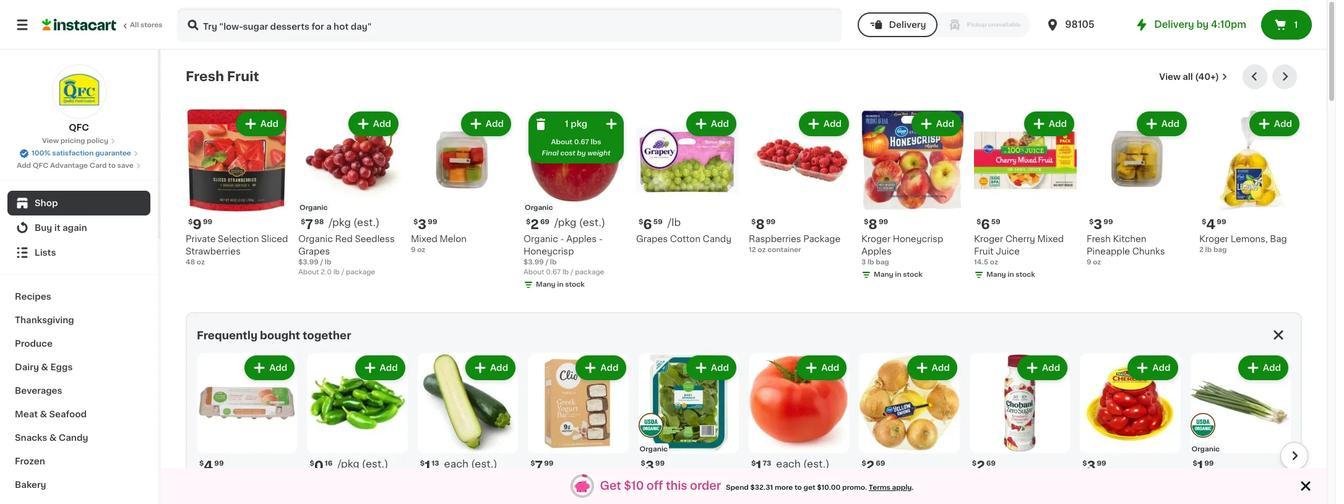 Task type: describe. For each thing, give the bounding box(es) containing it.
(est.) for organic - apples - honeycrisp
[[579, 217, 606, 227]]

add button for tomato
[[798, 357, 846, 379]]

bought
[[260, 331, 300, 341]]

organic inside organic - apples - honeycrisp $3.99 / lb about 0.67 lb / package
[[524, 235, 558, 243]]

/lb
[[668, 217, 681, 227]]

add for /pkg (est.)
[[380, 363, 398, 372]]

98105 button
[[1046, 7, 1120, 42]]

add button for mixed melon
[[462, 113, 510, 135]]

red
[[335, 235, 353, 243]]

8 for kroger honeycrisp apples
[[869, 218, 878, 231]]

add for 4
[[269, 363, 288, 372]]

add button for private selection sliced strawberries
[[237, 113, 285, 135]]

add for kroger honeycrisp apples
[[937, 120, 955, 128]]

save
[[117, 162, 134, 169]]

apples for lb
[[862, 247, 892, 256]]

2.0
[[321, 269, 332, 276]]

guarantee
[[95, 150, 131, 157]]

0 horizontal spatial many
[[536, 281, 556, 288]]

$1.13 each (estimated) element
[[418, 458, 518, 475]]

add button for 3
[[1130, 357, 1177, 379]]

satisfaction
[[52, 150, 94, 157]]

snacks
[[15, 433, 47, 442]]

$6.59 per pound element
[[637, 217, 739, 233]]

2 clio from the left
[[547, 476, 564, 485]]

2 horizontal spatial $ 2 69
[[973, 460, 996, 473]]

spinach,
[[639, 489, 676, 497]]

$32.31
[[751, 484, 774, 491]]

100%
[[32, 150, 50, 157]]

bars
[[559, 489, 579, 497]]

view all (40+) button
[[1155, 64, 1233, 89]]

1 pkg
[[565, 120, 588, 128]]

delivery for delivery by 4:10pm
[[1155, 20, 1195, 29]]

$ inside $ 7 99
[[531, 460, 535, 467]]

add for raspberries package
[[824, 120, 842, 128]]

delivery button
[[858, 12, 938, 37]]

1 6 from the left
[[644, 218, 652, 231]]

$ inside $ 7 98
[[301, 219, 305, 225]]

9 inside product group
[[193, 218, 202, 231]]

oz inside kroger cherry mixed fruit juice 14.5 oz
[[991, 259, 999, 266]]

$ 3 99 for mixed melon
[[414, 218, 437, 231]]

weight
[[588, 150, 611, 157]]

buy
[[35, 224, 52, 232]]

remove organic - apples - honeycrisp image
[[534, 116, 549, 131]]

many for 8
[[874, 271, 894, 278]]

$ 8 99 for raspberries package
[[752, 218, 776, 231]]

1 horizontal spatial $ 2 69
[[862, 460, 886, 473]]

get
[[804, 484, 816, 491]]

each (est.) for $ 1 73
[[777, 459, 830, 469]]

1 inside button
[[1295, 20, 1299, 29]]

48
[[186, 259, 195, 266]]

many in stock for 6
[[987, 271, 1036, 278]]

pricing
[[61, 137, 85, 144]]

13
[[432, 460, 439, 467]]

about inside organic - apples - honeycrisp $3.99 / lb about 0.67 lb / package
[[524, 269, 545, 276]]

card
[[90, 162, 107, 169]]

beverages
[[15, 386, 62, 395]]

stock for 8
[[904, 271, 923, 278]]

$7.98 per package (estimated) element
[[298, 217, 401, 233]]

0 horizontal spatial 69
[[540, 219, 550, 225]]

lists
[[35, 248, 56, 257]]

lists link
[[7, 240, 150, 265]]

1 59 from the left
[[654, 219, 663, 225]]

bag inside kroger honeycrisp apples 3 lb bag
[[876, 259, 890, 266]]

$ 7 98
[[301, 218, 324, 231]]

1 horizontal spatial 4
[[1207, 218, 1216, 231]]

8 for raspberries package
[[756, 218, 765, 231]]

0 vertical spatial grapes
[[637, 235, 668, 243]]

oz inside raspberries package 12 oz container
[[758, 246, 766, 253]]

9 inside fresh kitchen pineapple chunks 9 oz
[[1087, 259, 1092, 266]]

add for mixed melon
[[486, 120, 504, 128]]

100% satisfaction guarantee button
[[19, 146, 139, 159]]

raspberries package 12 oz container
[[749, 235, 841, 253]]

$3.99 inside organic - apples - honeycrisp $3.99 / lb about 0.67 lb / package
[[524, 259, 544, 266]]

yellow
[[860, 476, 887, 485]]

organic inside 'organic red seedless grapes $3.99 / lb about 2.0 lb / package'
[[298, 235, 333, 243]]

juice
[[996, 247, 1020, 256]]

add qfc advantage card to save
[[17, 162, 134, 169]]

onion
[[889, 476, 916, 485]]

seedless
[[355, 235, 395, 243]]

tomato
[[749, 476, 782, 485]]

grapes inside 'organic red seedless grapes $3.99 / lb about 2.0 lb / package'
[[298, 247, 330, 256]]

add button for kroger cherry mixed fruit juice
[[1026, 113, 1074, 135]]

0 horizontal spatial in
[[557, 281, 564, 288]]

stores
[[141, 22, 163, 28]]

increment quantity of organic - apples - honeycrisp image
[[604, 116, 619, 131]]

beverages link
[[7, 379, 150, 402]]

by inside about 0.67 lbs final cost by weight
[[577, 150, 586, 157]]

qfc link
[[52, 64, 106, 134]]

/pkg inside $ 0 16 /pkg (est.)
[[338, 459, 360, 469]]

add button for 4
[[246, 357, 294, 379]]

$ 2 69 inside $2.69 per package (estimated) element
[[526, 218, 550, 231]]

meat & seafood
[[15, 410, 87, 419]]

view all (40+)
[[1160, 72, 1220, 81]]

1 - from the left
[[561, 235, 565, 243]]

add for clio clio vanilla greek yogurt bars
[[601, 363, 619, 372]]

kitchen
[[1114, 235, 1147, 243]]

candy for snacks & candy
[[59, 433, 88, 442]]

$1.73 each (estimated) element
[[749, 458, 850, 475]]

0 horizontal spatial many in stock
[[536, 281, 585, 288]]

fresh for fresh kitchen pineapple chunks 9 oz
[[1087, 235, 1111, 243]]

all stores link
[[42, 7, 163, 42]]

$ 6 59 inside $6.59 per pound element
[[639, 218, 663, 231]]

99 for kroger lemons, bag
[[1217, 219, 1227, 225]]

section containing 4
[[180, 312, 1309, 504]]

(est.) inside $ 0 16 /pkg (est.)
[[362, 459, 388, 469]]

shop link
[[7, 191, 150, 215]]

apply
[[893, 484, 912, 491]]

add button for yellow onion bag
[[909, 357, 956, 379]]

again
[[63, 224, 87, 232]]

7 for $ 7 99
[[535, 460, 543, 473]]

kroger inside the kroger lemons, bag 2 lb bag
[[1200, 235, 1229, 243]]

add for tomato
[[822, 363, 840, 372]]

add button for kroger honeycrisp apples
[[913, 113, 961, 135]]

mixed inside 'mixed melon 9 oz'
[[411, 235, 438, 243]]

99 for kroger honeycrisp apples
[[879, 219, 889, 225]]

item carousel region containing fresh fruit
[[186, 64, 1303, 302]]

snacks & candy
[[15, 433, 88, 442]]

qfc logo image
[[52, 64, 106, 119]]

package inside 'organic red seedless grapes $3.99 / lb about 2.0 lb / package'
[[346, 269, 375, 276]]

organic - apples - honeycrisp $3.99 / lb about 0.67 lb / package
[[524, 235, 605, 276]]

add button for raspberries package
[[800, 113, 848, 135]]

buy it again link
[[7, 215, 150, 240]]

produce
[[15, 339, 53, 348]]

bakery
[[15, 480, 46, 489]]

apples for honeycrisp
[[567, 235, 597, 243]]

sliced
[[261, 235, 288, 243]]

get $10 off this order spend $32.31 more to get $10.00 promo. terms apply .
[[600, 480, 914, 491]]

/ inside tomato $2.99 / lb
[[771, 488, 774, 495]]

all
[[1183, 72, 1194, 81]]

1 horizontal spatial qfc
[[69, 123, 89, 132]]

Search field
[[178, 9, 841, 41]]

about 0.67 lbs final cost by weight
[[542, 139, 611, 157]]

$ 1 73
[[752, 460, 772, 473]]

mixed melon 9 oz
[[411, 235, 467, 253]]

9 inside 'mixed melon 9 oz'
[[411, 246, 416, 253]]

lb inside the kroger lemons, bag 2 lb bag
[[1206, 246, 1212, 253]]

thanksgiving
[[15, 316, 74, 324]]

/pkg (est.) for 2
[[555, 217, 606, 227]]

view pricing policy link
[[42, 136, 116, 146]]

$ inside $ 0 16 /pkg (est.)
[[310, 460, 314, 467]]

vanilla
[[567, 476, 595, 485]]

add button for simple truth baby spinach, organic
[[688, 357, 736, 379]]

add for organic red seedless grapes
[[373, 120, 391, 128]]

$ inside the $ 1 99
[[1194, 460, 1198, 467]]

7 for $ 7 98
[[305, 218, 313, 231]]

$ inside $ 1 13
[[420, 460, 425, 467]]

$ 8 99 for kroger honeycrisp apples
[[864, 218, 889, 231]]

main content containing fresh fruit
[[161, 50, 1328, 504]]

frozen
[[15, 457, 45, 466]]

99 for clio clio vanilla greek yogurt bars
[[544, 460, 554, 467]]

dairy & eggs
[[15, 363, 73, 372]]

shop
[[35, 199, 58, 207]]

pkg
[[571, 120, 588, 128]]

$ inside '$ 9 99'
[[188, 219, 193, 225]]

2 - from the left
[[599, 235, 603, 243]]

yellow onion bag 3 lb bag
[[860, 476, 935, 495]]

add for private selection sliced strawberries
[[261, 120, 279, 128]]

meat
[[15, 410, 38, 419]]

add button for /pkg (est.)
[[356, 357, 404, 379]]

add button for organic red seedless grapes
[[350, 113, 398, 135]]

1 vertical spatial qfc
[[33, 162, 48, 169]]

0 horizontal spatial 4
[[204, 460, 213, 473]]

2 inside the kroger lemons, bag 2 lb bag
[[1200, 246, 1204, 253]]

dairy
[[15, 363, 39, 372]]

lbs
[[591, 139, 602, 146]]

bag for 2
[[874, 488, 887, 495]]

private
[[186, 235, 216, 243]]

bakery link
[[7, 473, 150, 497]]

greek
[[597, 476, 623, 485]]

$10.00
[[817, 484, 841, 491]]

truth
[[671, 476, 693, 485]]

each (est.) for $ 1 13
[[444, 459, 498, 469]]



Task type: locate. For each thing, give the bounding box(es) containing it.
add button for fresh kitchen pineapple chunks
[[1139, 113, 1186, 135]]

cost
[[561, 150, 576, 157]]

$3.99 down $2.69 per package (estimated) element
[[524, 259, 544, 266]]

99 inside '$ 9 99'
[[203, 219, 213, 225]]

99 for raspberries package
[[766, 219, 776, 225]]

0.67 inside organic - apples - honeycrisp $3.99 / lb about 0.67 lb / package
[[546, 269, 561, 276]]

7 left 98
[[305, 218, 313, 231]]

oz inside 'mixed melon 9 oz'
[[417, 246, 426, 253]]

2 kroger from the left
[[975, 235, 1004, 243]]

/pkg (est.) inside $2.69 per package (estimated) element
[[555, 217, 606, 227]]

2 /pkg (est.) from the left
[[555, 217, 606, 227]]

0 horizontal spatial fruit
[[227, 70, 259, 83]]

0 horizontal spatial view
[[42, 137, 59, 144]]

by
[[1197, 20, 1209, 29], [577, 150, 586, 157]]

1 horizontal spatial by
[[1197, 20, 1209, 29]]

package
[[804, 235, 841, 243]]

pineapple
[[1087, 247, 1131, 256]]

3 inside the yellow onion bag 3 lb bag
[[860, 488, 864, 495]]

apples inside kroger honeycrisp apples 3 lb bag
[[862, 247, 892, 256]]

$ 9 99
[[188, 218, 213, 231]]

/pkg (est.) up red
[[329, 217, 380, 227]]

(est.) right 13
[[471, 459, 498, 469]]

service type group
[[858, 12, 1031, 37]]

1 horizontal spatial /pkg (est.)
[[555, 217, 606, 227]]

by right cost
[[577, 150, 586, 157]]

add button for kroger lemons, bag
[[1251, 113, 1299, 135]]

1 vertical spatial fresh
[[1087, 235, 1111, 243]]

0 horizontal spatial 8
[[756, 218, 765, 231]]

$ 6 59 up juice on the right of the page
[[977, 218, 1001, 231]]

99
[[203, 219, 213, 225], [428, 219, 437, 225], [766, 219, 776, 225], [879, 219, 889, 225], [1104, 219, 1114, 225], [1217, 219, 1227, 225], [214, 460, 224, 467], [544, 460, 554, 467], [656, 460, 665, 467], [1097, 460, 1107, 467], [1205, 460, 1214, 467]]

1 horizontal spatial $ 8 99
[[864, 218, 889, 231]]

1 vertical spatial apples
[[862, 247, 892, 256]]

0.67 left lbs
[[574, 139, 589, 146]]

1 8 from the left
[[756, 218, 765, 231]]

1 horizontal spatial kroger
[[975, 235, 1004, 243]]

0 vertical spatial honeycrisp
[[893, 235, 944, 243]]

0 vertical spatial fresh
[[186, 70, 224, 83]]

0 vertical spatial fruit
[[227, 70, 259, 83]]

off
[[647, 480, 663, 491]]

add for yellow onion bag
[[932, 363, 950, 372]]

candy for grapes   cotton candy
[[703, 235, 732, 243]]

1 vertical spatial item carousel region
[[180, 348, 1309, 504]]

0 horizontal spatial 9
[[193, 218, 202, 231]]

$3.99 inside 'organic red seedless grapes $3.99 / lb about 2.0 lb / package'
[[298, 259, 319, 266]]

0 horizontal spatial by
[[577, 150, 586, 157]]

2 horizontal spatial stock
[[1016, 271, 1036, 278]]

0 horizontal spatial kroger
[[862, 235, 891, 243]]

many in stock down juice on the right of the page
[[987, 271, 1036, 278]]

2 each (est.) from the left
[[777, 459, 830, 469]]

thanksgiving link
[[7, 308, 150, 332]]

section
[[180, 312, 1309, 504]]

0 horizontal spatial $ 8 99
[[752, 218, 776, 231]]

1 item badge image from the left
[[639, 413, 664, 438]]

bag for 4
[[1271, 235, 1288, 243]]

7 up yogurt
[[535, 460, 543, 473]]

product group containing 0
[[307, 353, 408, 504]]

1 vertical spatial honeycrisp
[[524, 247, 574, 256]]

/pkg right 16
[[338, 459, 360, 469]]

about inside 'organic red seedless grapes $3.99 / lb about 2.0 lb / package'
[[298, 269, 319, 276]]

/pkg (est.) up organic - apples - honeycrisp $3.99 / lb about 0.67 lb / package
[[555, 217, 606, 227]]

2 horizontal spatial 69
[[987, 460, 996, 467]]

to down 'guarantee'
[[108, 162, 116, 169]]

1 each (est.) from the left
[[444, 459, 498, 469]]

(est.) inside the $1.13 each (estimated) element
[[471, 459, 498, 469]]

chunks
[[1133, 247, 1166, 256]]

add for 1
[[1264, 363, 1282, 372]]

1 vertical spatial view
[[42, 137, 59, 144]]

3
[[418, 218, 427, 231], [1094, 218, 1103, 231], [862, 259, 866, 266], [646, 460, 654, 473], [1088, 460, 1096, 473], [860, 488, 864, 495]]

cherry
[[1006, 235, 1036, 243]]

$ inside $ 1 73
[[752, 460, 756, 467]]

1 horizontal spatial stock
[[904, 271, 923, 278]]

bag right lemons,
[[1271, 235, 1288, 243]]

59 up juice on the right of the page
[[992, 219, 1001, 225]]

recipes
[[15, 292, 51, 301]]

2 $3.99 from the left
[[524, 259, 544, 266]]

/pkg up red
[[329, 217, 351, 227]]

2 $ 6 59 from the left
[[977, 218, 1001, 231]]

1 horizontal spatial in
[[896, 271, 902, 278]]

candy inside "link"
[[59, 433, 88, 442]]

2 package from the left
[[575, 269, 605, 276]]

2 8 from the left
[[869, 218, 878, 231]]

kroger lemons, bag 2 lb bag
[[1200, 235, 1288, 253]]

view for view all (40+)
[[1160, 72, 1181, 81]]

many in stock for 8
[[874, 271, 923, 278]]

frozen link
[[7, 450, 150, 473]]

many down 14.5
[[987, 271, 1007, 278]]

9
[[193, 218, 202, 231], [411, 246, 416, 253], [1087, 259, 1092, 266]]

(est.) right 16
[[362, 459, 388, 469]]

0 horizontal spatial qfc
[[33, 162, 48, 169]]

0 vertical spatial by
[[1197, 20, 1209, 29]]

product group containing 9
[[186, 109, 289, 267]]

$2.99
[[749, 488, 769, 495]]

many
[[874, 271, 894, 278], [987, 271, 1007, 278], [536, 281, 556, 288]]

candy
[[703, 235, 732, 243], [59, 433, 88, 442]]

0 horizontal spatial $ 2 69
[[526, 218, 550, 231]]

1 vertical spatial grapes
[[298, 247, 330, 256]]

mixed right cherry
[[1038, 235, 1064, 243]]

fruit inside kroger cherry mixed fruit juice 14.5 oz
[[975, 247, 994, 256]]

/
[[320, 259, 323, 266], [546, 259, 549, 266], [342, 269, 344, 276], [571, 269, 574, 276], [771, 488, 774, 495]]

$10
[[624, 480, 644, 491]]

1 for $ 1 99
[[1198, 460, 1204, 473]]

in down kroger honeycrisp apples 3 lb bag
[[896, 271, 902, 278]]

1 horizontal spatial fresh
[[1087, 235, 1111, 243]]

1 horizontal spatial package
[[575, 269, 605, 276]]

add for 3
[[1153, 363, 1171, 372]]

each (est.) inside $1.73 each (estimated) element
[[777, 459, 830, 469]]

about inside about 0.67 lbs final cost by weight
[[551, 139, 573, 146]]

$3.99 down $ 7 98
[[298, 259, 319, 266]]

lb inside tomato $2.99 / lb
[[776, 488, 782, 495]]

(est.) up get
[[804, 459, 830, 469]]

2 horizontal spatial about
[[551, 139, 573, 146]]

candy down seafood
[[59, 433, 88, 442]]

2 horizontal spatial many in stock
[[987, 271, 1036, 278]]

add button for 2
[[1019, 357, 1067, 379]]

view up 100%
[[42, 137, 59, 144]]

kroger for 8
[[862, 235, 891, 243]]

item carousel region containing 4
[[180, 348, 1309, 504]]

1 horizontal spatial each
[[777, 459, 801, 469]]

1 horizontal spatial candy
[[703, 235, 732, 243]]

98
[[315, 219, 324, 225]]

add for kroger lemons, bag
[[1275, 120, 1293, 128]]

1 horizontal spatial many
[[874, 271, 894, 278]]

0 horizontal spatial /pkg (est.)
[[329, 217, 380, 227]]

2 mixed from the left
[[1038, 235, 1064, 243]]

99 for private selection sliced strawberries
[[203, 219, 213, 225]]

stock down kroger honeycrisp apples 3 lb bag
[[904, 271, 923, 278]]

6 up 14.5
[[982, 218, 991, 231]]

/pkg (est.) for 7
[[329, 217, 380, 227]]

fresh kitchen pineapple chunks 9 oz
[[1087, 235, 1166, 266]]

each (est.) inside the $1.13 each (estimated) element
[[444, 459, 498, 469]]

$0.16 per package (estimated) element
[[307, 458, 408, 475]]

(est.) up organic - apples - honeycrisp $3.99 / lb about 0.67 lb / package
[[579, 217, 606, 227]]

4:10pm
[[1212, 20, 1247, 29]]

$ 8 99 up raspberries
[[752, 218, 776, 231]]

0 horizontal spatial -
[[561, 235, 565, 243]]

1 vertical spatial 0.67
[[546, 269, 561, 276]]

clio up yogurt
[[528, 476, 545, 485]]

close image
[[1299, 479, 1314, 493]]

0 vertical spatial 4
[[1207, 218, 1216, 231]]

$ 6 59 left /lb
[[639, 218, 663, 231]]

policy
[[87, 137, 108, 144]]

qfc
[[69, 123, 89, 132], [33, 162, 48, 169]]

organic inside simple truth baby spinach, organic
[[678, 489, 713, 497]]

kroger inside kroger cherry mixed fruit juice 14.5 oz
[[975, 235, 1004, 243]]

7
[[305, 218, 313, 231], [535, 460, 543, 473]]

$2.69 per package (estimated) element
[[524, 217, 627, 233]]

item carousel region
[[186, 64, 1303, 302], [180, 348, 1309, 504]]

in down juice on the right of the page
[[1008, 271, 1015, 278]]

fresh fruit
[[186, 70, 259, 83]]

2 horizontal spatial in
[[1008, 271, 1015, 278]]

kroger
[[862, 235, 891, 243], [975, 235, 1004, 243], [1200, 235, 1229, 243]]

0.67 inside about 0.67 lbs final cost by weight
[[574, 139, 589, 146]]

(est.) inside $7.98 per package (estimated) element
[[353, 217, 380, 227]]

many in stock down organic - apples - honeycrisp $3.99 / lb about 0.67 lb / package
[[536, 281, 585, 288]]

0 horizontal spatial item badge image
[[639, 413, 664, 438]]

organic up the $ 1 99 at the right bottom of the page
[[1192, 446, 1220, 453]]

item badge image
[[639, 413, 664, 438], [1191, 413, 1216, 438]]

kroger inside kroger honeycrisp apples 3 lb bag
[[862, 235, 891, 243]]

kroger right 'package'
[[862, 235, 891, 243]]

organic up 98
[[300, 204, 328, 211]]

advantage
[[50, 162, 88, 169]]

1 horizontal spatial 0.67
[[574, 139, 589, 146]]

0 horizontal spatial 6
[[644, 218, 652, 231]]

1 horizontal spatial delivery
[[1155, 20, 1195, 29]]

0 horizontal spatial stock
[[565, 281, 585, 288]]

& for meat
[[40, 410, 47, 419]]

dairy & eggs link
[[7, 355, 150, 379]]

many for 6
[[987, 271, 1007, 278]]

0.67 down $2.69 per package (estimated) element
[[546, 269, 561, 276]]

1 package from the left
[[346, 269, 375, 276]]

$
[[188, 219, 193, 225], [301, 219, 305, 225], [414, 219, 418, 225], [526, 219, 531, 225], [639, 219, 644, 225], [752, 219, 756, 225], [864, 219, 869, 225], [977, 219, 982, 225], [1090, 219, 1094, 225], [1202, 219, 1207, 225], [199, 460, 204, 467], [420, 460, 425, 467], [752, 460, 756, 467], [973, 460, 977, 467], [310, 460, 314, 467], [531, 460, 535, 467], [641, 460, 646, 467], [862, 460, 867, 467], [1083, 460, 1088, 467], [1194, 460, 1198, 467]]

1 vertical spatial candy
[[59, 433, 88, 442]]

instacart logo image
[[42, 17, 116, 32]]

0 horizontal spatial apples
[[567, 235, 597, 243]]

59 left /lb
[[654, 219, 663, 225]]

bag inside the yellow onion bag 3 lb bag
[[874, 488, 887, 495]]

0 horizontal spatial package
[[346, 269, 375, 276]]

1 horizontal spatial 9
[[411, 246, 416, 253]]

0 horizontal spatial delivery
[[889, 20, 927, 29]]

0 horizontal spatial $ 6 59
[[639, 218, 663, 231]]

1 mixed from the left
[[411, 235, 438, 243]]

0 horizontal spatial candy
[[59, 433, 88, 442]]

/pkg (est.) inside $7.98 per package (estimated) element
[[329, 217, 380, 227]]

promo.
[[843, 484, 868, 491]]

package down $2.69 per package (estimated) element
[[575, 269, 605, 276]]

8 up raspberries
[[756, 218, 765, 231]]

1 horizontal spatial $3.99
[[524, 259, 544, 266]]

bag for 2
[[918, 476, 935, 485]]

product group
[[186, 109, 289, 267], [298, 109, 401, 277], [411, 109, 514, 255], [524, 109, 627, 292], [637, 109, 739, 245], [749, 109, 852, 255], [862, 109, 965, 282], [975, 109, 1077, 282], [1087, 109, 1190, 267], [1200, 109, 1303, 255], [197, 353, 297, 504], [307, 353, 408, 504], [418, 353, 518, 504], [528, 353, 629, 504], [639, 353, 739, 504], [749, 353, 850, 504], [860, 353, 960, 504], [970, 353, 1071, 504], [1081, 353, 1181, 504], [1191, 353, 1292, 504]]

delivery inside button
[[889, 20, 927, 29]]

& right "meat"
[[40, 410, 47, 419]]

$ 1 99
[[1194, 460, 1214, 473]]

0 vertical spatial apples
[[567, 235, 597, 243]]

$ 3 99 for fresh kitchen pineapple chunks
[[1090, 218, 1114, 231]]

99 for simple truth baby spinach, organic
[[656, 460, 665, 467]]

$ 0 16 /pkg (est.)
[[310, 459, 388, 473]]

2 6 from the left
[[982, 218, 991, 231]]

1 $ 6 59 from the left
[[639, 218, 663, 231]]

spend
[[726, 484, 749, 491]]

$ 8 99 up kroger honeycrisp apples 3 lb bag
[[864, 218, 889, 231]]

(est.)
[[353, 217, 380, 227], [579, 217, 606, 227], [471, 459, 498, 469], [804, 459, 830, 469], [362, 459, 388, 469]]

it
[[54, 224, 60, 232]]

buy it again
[[35, 224, 87, 232]]

item badge image for 1
[[1191, 413, 1216, 438]]

frequently
[[197, 331, 258, 341]]

to inside get $10 off this order spend $32.31 more to get $10.00 promo. terms apply .
[[795, 484, 802, 491]]

1 vertical spatial &
[[40, 410, 47, 419]]

many down kroger honeycrisp apples 3 lb bag
[[874, 271, 894, 278]]

fresh for fresh fruit
[[186, 70, 224, 83]]

stock down kroger cherry mixed fruit juice 14.5 oz
[[1016, 271, 1036, 278]]

lemons,
[[1231, 235, 1268, 243]]

1 kroger from the left
[[862, 235, 891, 243]]

add button
[[237, 113, 285, 135], [350, 113, 398, 135], [462, 113, 510, 135], [688, 113, 736, 135], [800, 113, 848, 135], [913, 113, 961, 135], [1026, 113, 1074, 135], [1139, 113, 1186, 135], [1251, 113, 1299, 135], [246, 357, 294, 379], [356, 357, 404, 379], [467, 357, 515, 379], [577, 357, 625, 379], [688, 357, 736, 379], [798, 357, 846, 379], [909, 357, 956, 379], [1019, 357, 1067, 379], [1130, 357, 1177, 379], [1240, 357, 1288, 379]]

to inside add qfc advantage card to save link
[[108, 162, 116, 169]]

99 inside $ 7 99
[[544, 460, 554, 467]]

$ 2 69
[[526, 218, 550, 231], [973, 460, 996, 473], [862, 460, 886, 473]]

each (est.) right 13
[[444, 459, 498, 469]]

qfc down 100%
[[33, 162, 48, 169]]

$ 3 99 for simple truth baby spinach, organic
[[641, 460, 665, 473]]

& left eggs
[[41, 363, 48, 372]]

add button for clio clio vanilla greek yogurt bars
[[577, 357, 625, 379]]

12
[[749, 246, 756, 253]]

view left all
[[1160, 72, 1181, 81]]

cotton
[[670, 235, 701, 243]]

2 each from the left
[[777, 459, 801, 469]]

1 vertical spatial bag
[[876, 259, 890, 266]]

1 horizontal spatial honeycrisp
[[893, 235, 944, 243]]

0
[[314, 460, 324, 473]]

to left get
[[795, 484, 802, 491]]

add for simple truth baby spinach, organic
[[711, 363, 729, 372]]

add for fresh kitchen pineapple chunks
[[1162, 120, 1180, 128]]

organic down baby
[[678, 489, 713, 497]]

delivery by 4:10pm link
[[1135, 17, 1247, 32]]

1 horizontal spatial 69
[[876, 460, 886, 467]]

view for view pricing policy
[[42, 137, 59, 144]]

strawberries
[[186, 247, 241, 256]]

mixed
[[411, 235, 438, 243], [1038, 235, 1064, 243]]

1 each from the left
[[444, 459, 469, 469]]

stock down organic - apples - honeycrisp $3.99 / lb about 0.67 lb / package
[[565, 281, 585, 288]]

0 vertical spatial item carousel region
[[186, 64, 1303, 302]]

in for 8
[[896, 271, 902, 278]]

item badge image up simple
[[639, 413, 664, 438]]

0 vertical spatial 7
[[305, 218, 313, 231]]

recipes link
[[7, 285, 150, 308]]

add button for 1
[[1240, 357, 1288, 379]]

/pkg for 7
[[329, 217, 351, 227]]

in for 6
[[1008, 271, 1015, 278]]

1 /pkg (est.) from the left
[[329, 217, 380, 227]]

kroger cherry mixed fruit juice 14.5 oz
[[975, 235, 1064, 266]]

stock for 6
[[1016, 271, 1036, 278]]

honeycrisp inside kroger honeycrisp apples 3 lb bag
[[893, 235, 944, 243]]

0 horizontal spatial honeycrisp
[[524, 247, 574, 256]]

honeycrisp inside organic - apples - honeycrisp $3.99 / lb about 0.67 lb / package
[[524, 247, 574, 256]]

1 clio from the left
[[528, 476, 545, 485]]

1 for $ 1 73
[[756, 460, 762, 473]]

(est.) inside $2.69 per package (estimated) element
[[579, 217, 606, 227]]

& inside "link"
[[49, 433, 57, 442]]

delivery by 4:10pm
[[1155, 20, 1247, 29]]

lb inside the yellow onion bag 3 lb bag
[[866, 488, 872, 495]]

kroger honeycrisp apples 3 lb bag
[[862, 235, 944, 266]]

& right snacks
[[49, 433, 57, 442]]

1 vertical spatial 4
[[204, 460, 213, 473]]

delivery for delivery
[[889, 20, 927, 29]]

in down organic - apples - honeycrisp $3.99 / lb about 0.67 lb / package
[[557, 281, 564, 288]]

0 vertical spatial $ 4 99
[[1202, 218, 1227, 231]]

1 for $ 1 13
[[425, 460, 431, 473]]

each (est.) up get
[[777, 459, 830, 469]]

bag for 4
[[1214, 246, 1227, 253]]

0 vertical spatial qfc
[[69, 123, 89, 132]]

organic up $2.69 per package (estimated) element
[[525, 204, 553, 211]]

grapes up 2.0
[[298, 247, 330, 256]]

each for $ 1 13
[[444, 459, 469, 469]]

99 for fresh kitchen pineapple chunks
[[1104, 219, 1114, 225]]

clio up bars
[[547, 476, 564, 485]]

add button for grapes   cotton candy
[[688, 113, 736, 135]]

1 horizontal spatial 7
[[535, 460, 543, 473]]

each for $ 1 73
[[777, 459, 801, 469]]

2 59 from the left
[[992, 219, 1001, 225]]

0 vertical spatial candy
[[703, 235, 732, 243]]

frequently bought together
[[197, 331, 351, 341]]

view inside "popup button"
[[1160, 72, 1181, 81]]

0 horizontal spatial each (est.)
[[444, 459, 498, 469]]

0 horizontal spatial clio
[[528, 476, 545, 485]]

many down organic - apples - honeycrisp $3.99 / lb about 0.67 lb / package
[[536, 281, 556, 288]]

2 horizontal spatial many
[[987, 271, 1007, 278]]

lb inside kroger honeycrisp apples 3 lb bag
[[868, 259, 875, 266]]

bag right .
[[918, 476, 935, 485]]

1 horizontal spatial apples
[[862, 247, 892, 256]]

2 $ 8 99 from the left
[[864, 218, 889, 231]]

1 horizontal spatial mixed
[[1038, 235, 1064, 243]]

1 horizontal spatial -
[[599, 235, 603, 243]]

0 horizontal spatial 59
[[654, 219, 663, 225]]

(40+)
[[1196, 72, 1220, 81]]

add qfc advantage card to save link
[[17, 161, 141, 171]]

organic red seedless grapes $3.99 / lb about 2.0 lb / package
[[298, 235, 395, 276]]

1 horizontal spatial view
[[1160, 72, 1181, 81]]

seafood
[[49, 410, 87, 419]]

(est.) for organic red seedless grapes
[[353, 217, 380, 227]]

tomato $2.99 / lb
[[749, 476, 782, 495]]

meat & seafood link
[[7, 402, 150, 426]]

bag inside the yellow onion bag 3 lb bag
[[918, 476, 935, 485]]

1 horizontal spatial to
[[795, 484, 802, 491]]

candy right cotton
[[703, 235, 732, 243]]

about
[[551, 139, 573, 146], [298, 269, 319, 276], [524, 269, 545, 276]]

organic down $ 7 98
[[298, 235, 333, 243]]

6 left /lb
[[644, 218, 652, 231]]

0.67
[[574, 139, 589, 146], [546, 269, 561, 276]]

item badge image up the $ 1 99 at the right bottom of the page
[[1191, 413, 1216, 438]]

1 horizontal spatial bag
[[1271, 235, 1288, 243]]

by left 4:10pm
[[1197, 20, 1209, 29]]

package inside organic - apples - honeycrisp $3.99 / lb about 0.67 lb / package
[[575, 269, 605, 276]]

1 horizontal spatial many in stock
[[874, 271, 923, 278]]

get $10 off this order status
[[595, 480, 919, 493]]

(est.) for tomato
[[804, 459, 830, 469]]

view
[[1160, 72, 1181, 81], [42, 137, 59, 144]]

main content
[[161, 50, 1328, 504]]

package right 2.0
[[346, 269, 375, 276]]

0 horizontal spatial grapes
[[298, 247, 330, 256]]

oz inside private selection sliced strawberries 48 oz
[[197, 259, 205, 266]]

1 $ 8 99 from the left
[[752, 218, 776, 231]]

more
[[775, 484, 793, 491]]

kroger left lemons,
[[1200, 235, 1229, 243]]

raspberries
[[749, 235, 802, 243]]

kroger up juice on the right of the page
[[975, 235, 1004, 243]]

69
[[540, 219, 550, 225], [987, 460, 996, 467], [876, 460, 886, 467]]

0 vertical spatial view
[[1160, 72, 1181, 81]]

bag inside the kroger lemons, bag 2 lb bag
[[1271, 235, 1288, 243]]

apples inside organic - apples - honeycrisp $3.99 / lb about 0.67 lb / package
[[567, 235, 597, 243]]

1 horizontal spatial grapes
[[637, 235, 668, 243]]

99 inside the $ 1 99
[[1205, 460, 1214, 467]]

0 vertical spatial bag
[[1214, 246, 1227, 253]]

0 horizontal spatial bag
[[918, 476, 935, 485]]

/pkg for 2
[[555, 217, 577, 227]]

2 item badge image from the left
[[1191, 413, 1216, 438]]

0 horizontal spatial each
[[444, 459, 469, 469]]

2 horizontal spatial 9
[[1087, 259, 1092, 266]]

item badge image for simple truth baby spinach, organic
[[639, 413, 664, 438]]

1 vertical spatial 7
[[535, 460, 543, 473]]

/pkg up organic - apples - honeycrisp $3.99 / lb about 0.67 lb / package
[[555, 217, 577, 227]]

16
[[325, 460, 333, 467]]

None search field
[[177, 7, 842, 42]]

1 vertical spatial bag
[[918, 476, 935, 485]]

1 horizontal spatial 6
[[982, 218, 991, 231]]

0 horizontal spatial to
[[108, 162, 116, 169]]

& for snacks
[[49, 433, 57, 442]]

clio
[[528, 476, 545, 485], [547, 476, 564, 485]]

0 vertical spatial 9
[[193, 218, 202, 231]]

3 kroger from the left
[[1200, 235, 1229, 243]]

(est.) up seedless at the left of page
[[353, 217, 380, 227]]

kroger for 6
[[975, 235, 1004, 243]]

1 vertical spatial $ 4 99
[[199, 460, 224, 473]]

organic
[[300, 204, 328, 211], [525, 204, 553, 211], [298, 235, 333, 243], [524, 235, 558, 243], [640, 446, 668, 453], [1192, 446, 1220, 453], [678, 489, 713, 497]]

0 horizontal spatial fresh
[[186, 70, 224, 83]]

organic down $2.69 per package (estimated) element
[[524, 235, 558, 243]]

$ 8 99
[[752, 218, 776, 231], [864, 218, 889, 231]]

/pkg inside $2.69 per package (estimated) element
[[555, 217, 577, 227]]

oz inside fresh kitchen pineapple chunks 9 oz
[[1094, 259, 1102, 266]]

yogurt
[[528, 489, 557, 497]]

/pkg inside $7.98 per package (estimated) element
[[329, 217, 351, 227]]

grapes down /lb
[[637, 235, 668, 243]]

fresh inside fresh kitchen pineapple chunks 9 oz
[[1087, 235, 1111, 243]]

add for grapes   cotton candy
[[711, 120, 729, 128]]

$ 1 13
[[420, 460, 439, 473]]

1 $3.99 from the left
[[298, 259, 319, 266]]

each right 13
[[444, 459, 469, 469]]

& for dairy
[[41, 363, 48, 372]]

mixed left melon at top
[[411, 235, 438, 243]]

fresh
[[186, 70, 224, 83], [1087, 235, 1111, 243]]

stock
[[904, 271, 923, 278], [1016, 271, 1036, 278], [565, 281, 585, 288]]

add for 2
[[1043, 363, 1061, 372]]

98105
[[1066, 20, 1095, 29]]

fruit
[[227, 70, 259, 83], [975, 247, 994, 256]]

eggs
[[50, 363, 73, 372]]

99 for mixed melon
[[428, 219, 437, 225]]

0 vertical spatial 0.67
[[574, 139, 589, 146]]

59
[[654, 219, 663, 225], [992, 219, 1001, 225]]

view pricing policy
[[42, 137, 108, 144]]

each right 73
[[777, 459, 801, 469]]

many in stock down kroger honeycrisp apples 3 lb bag
[[874, 271, 923, 278]]

73
[[763, 460, 772, 467]]

$ 6 59
[[639, 218, 663, 231], [977, 218, 1001, 231]]

0 vertical spatial &
[[41, 363, 48, 372]]

8 up kroger honeycrisp apples 3 lb bag
[[869, 218, 878, 231]]

3 inside kroger honeycrisp apples 3 lb bag
[[862, 259, 866, 266]]

bag inside the kroger lemons, bag 2 lb bag
[[1214, 246, 1227, 253]]

0 horizontal spatial 0.67
[[546, 269, 561, 276]]

qfc up view pricing policy link
[[69, 123, 89, 132]]

(est.) inside $1.73 each (estimated) element
[[804, 459, 830, 469]]

2 vertical spatial bag
[[874, 488, 887, 495]]

organic up simple
[[640, 446, 668, 453]]

add for kroger cherry mixed fruit juice
[[1049, 120, 1067, 128]]

mixed inside kroger cherry mixed fruit juice 14.5 oz
[[1038, 235, 1064, 243]]



Task type: vqa. For each thing, say whether or not it's contained in the screenshot.
"PILLSBURY" to the right
no



